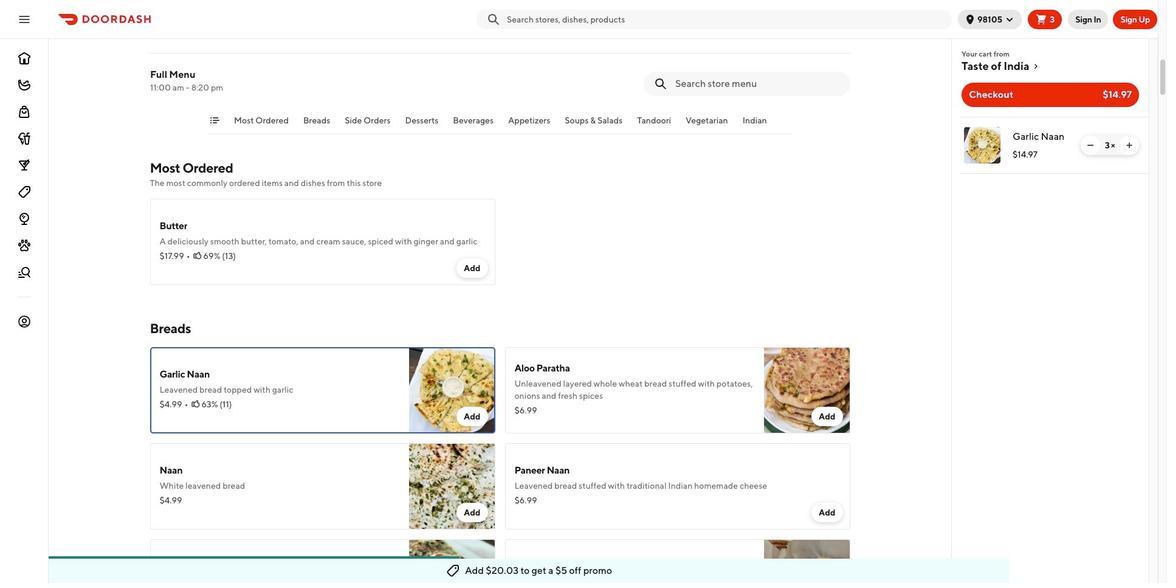 Task type: vqa. For each thing, say whether or not it's contained in the screenshot.
the No
no



Task type: locate. For each thing, give the bounding box(es) containing it.
0 horizontal spatial garlic naan image
[[409, 347, 495, 434]]

garlic naan image
[[965, 127, 1001, 164], [409, 347, 495, 434]]

1 vertical spatial garlic naan image
[[409, 347, 495, 434]]

1 horizontal spatial garlic naan image
[[965, 127, 1001, 164]]



Task type: describe. For each thing, give the bounding box(es) containing it.
Store search: begin typing to search for stores available on DoorDash text field
[[507, 13, 947, 25]]

spinach naan image
[[409, 539, 495, 583]]

add one to cart image
[[1125, 140, 1135, 150]]

onion kulcha image
[[764, 539, 851, 583]]

open menu image
[[17, 12, 32, 26]]

remove one from cart image
[[1086, 140, 1096, 150]]

naan image
[[409, 443, 495, 530]]

aloo paratha image
[[764, 347, 851, 434]]

Item Search search field
[[675, 77, 841, 91]]

0 vertical spatial garlic naan image
[[965, 127, 1001, 164]]

show menu categories image
[[210, 116, 219, 125]]



